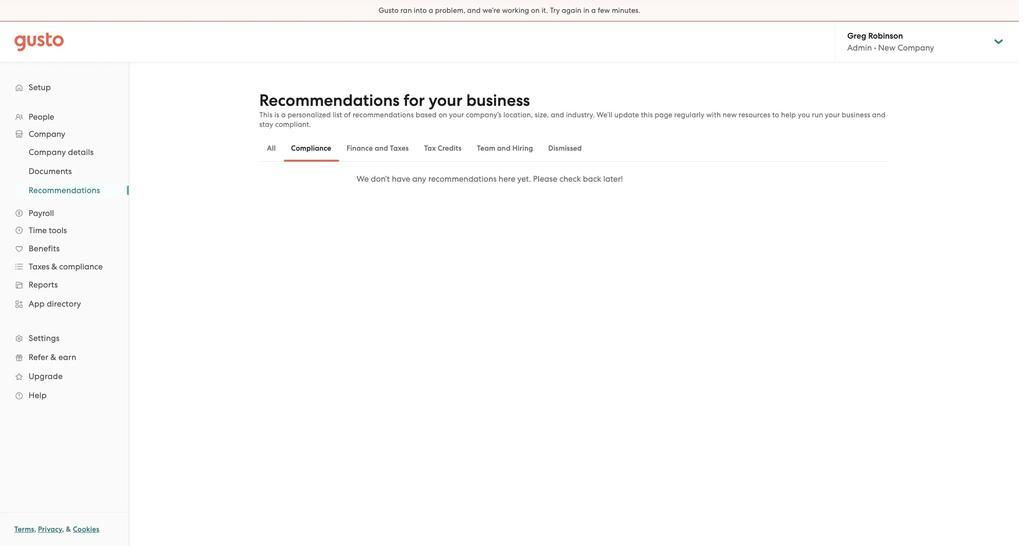Task type: vqa. For each thing, say whether or not it's contained in the screenshot.
Terry Turtle Admin • Turtle Inc
no



Task type: locate. For each thing, give the bounding box(es) containing it.
company details
[[29, 148, 94, 157]]

all
[[267, 144, 276, 153]]

app
[[29, 299, 45, 309]]

size,
[[535, 111, 549, 119]]

and
[[468, 6, 481, 15], [551, 111, 565, 119], [873, 111, 886, 119], [375, 144, 388, 153], [497, 144, 511, 153]]

recommendations down the credits
[[429, 174, 497, 184]]

1 horizontal spatial ,
[[62, 526, 64, 534]]

taxes up the 'have'
[[390, 144, 409, 153]]

0 horizontal spatial recommendations
[[353, 111, 414, 119]]

tax
[[424, 144, 436, 153]]

people
[[29, 112, 54, 122]]

all button
[[259, 137, 284, 160]]

recommendations up list
[[259, 91, 400, 110]]

taxes inside dropdown button
[[29, 262, 49, 272]]

robinson
[[869, 31, 904, 41]]

,
[[34, 526, 36, 534], [62, 526, 64, 534]]

refer & earn
[[29, 353, 76, 362]]

0 horizontal spatial a
[[281, 111, 286, 119]]

1 vertical spatial company
[[29, 129, 65, 139]]

refer & earn link
[[10, 349, 119, 366]]

0 vertical spatial company
[[898, 43, 935, 53]]

1 horizontal spatial on
[[531, 6, 540, 15]]

company down people
[[29, 129, 65, 139]]

1 horizontal spatial recommendations
[[259, 91, 400, 110]]

1 horizontal spatial a
[[429, 6, 434, 15]]

terms link
[[14, 526, 34, 534]]

for
[[404, 91, 425, 110]]

company details link
[[17, 144, 119, 161]]

recommendations for your business this is a personalized list of recommendations based on your company's location, size, and industry. we'll update this page regularly with new resources to help you run your business and stay compliant.
[[259, 91, 886, 129]]

recommendations inside the recommendations for your business this is a personalized list of recommendations based on your company's location, size, and industry. we'll update this page regularly with new resources to help you run your business and stay compliant.
[[259, 91, 400, 110]]

location,
[[504, 111, 533, 119]]

1 vertical spatial recommendations
[[29, 186, 100, 195]]

company
[[898, 43, 935, 53], [29, 129, 65, 139], [29, 148, 66, 157]]

privacy link
[[38, 526, 62, 534]]

0 horizontal spatial recommendations
[[29, 186, 100, 195]]

& left earn
[[50, 353, 56, 362]]

benefits link
[[10, 240, 119, 257]]

home image
[[14, 32, 64, 51]]

business up company's
[[467, 91, 530, 110]]

on left it.
[[531, 6, 540, 15]]

1 vertical spatial on
[[439, 111, 448, 119]]

taxes
[[390, 144, 409, 153], [29, 262, 49, 272]]

terms , privacy , & cookies
[[14, 526, 99, 534]]

on inside the recommendations for your business this is a personalized list of recommendations based on your company's location, size, and industry. we'll update this page regularly with new resources to help you run your business and stay compliant.
[[439, 111, 448, 119]]

regularly
[[675, 111, 705, 119]]

help
[[29, 391, 47, 401]]

your up based
[[429, 91, 463, 110]]

tax credits
[[424, 144, 462, 153]]

& left cookies button
[[66, 526, 71, 534]]

business
[[467, 91, 530, 110], [842, 111, 871, 119]]

business right run at the top of page
[[842, 111, 871, 119]]

0 vertical spatial &
[[51, 262, 57, 272]]

earn
[[58, 353, 76, 362]]

1 vertical spatial business
[[842, 111, 871, 119]]

taxes inside button
[[390, 144, 409, 153]]

recommendations inside gusto navigation element
[[29, 186, 100, 195]]

2 vertical spatial &
[[66, 526, 71, 534]]

taxes & compliance
[[29, 262, 103, 272]]

reports
[[29, 280, 58, 290]]

people button
[[10, 108, 119, 126]]

a right is
[[281, 111, 286, 119]]

0 vertical spatial on
[[531, 6, 540, 15]]

team
[[477, 144, 496, 153]]

new
[[879, 43, 896, 53]]

update
[[615, 111, 640, 119]]

recommendations
[[259, 91, 400, 110], [29, 186, 100, 195]]

, left privacy link
[[34, 526, 36, 534]]

this
[[641, 111, 653, 119]]

recommendation categories for your business tab list
[[259, 135, 890, 162]]

recommendations down documents 'link'
[[29, 186, 100, 195]]

it.
[[542, 6, 548, 15]]

company inside dropdown button
[[29, 129, 65, 139]]

we don't have any recommendations here yet. please check back later!
[[357, 174, 623, 184]]

0 horizontal spatial ,
[[34, 526, 36, 534]]

on right based
[[439, 111, 448, 119]]

settings link
[[10, 330, 119, 347]]

taxes up the reports
[[29, 262, 49, 272]]

1 horizontal spatial recommendations
[[429, 174, 497, 184]]

0 horizontal spatial on
[[439, 111, 448, 119]]

finance
[[347, 144, 373, 153]]

•
[[874, 43, 877, 53]]

2 vertical spatial company
[[29, 148, 66, 157]]

0 horizontal spatial business
[[467, 91, 530, 110]]

app directory
[[29, 299, 81, 309]]

0 vertical spatial recommendations
[[259, 91, 400, 110]]

2 list from the top
[[0, 143, 129, 200]]

your
[[429, 91, 463, 110], [449, 111, 464, 119], [826, 111, 841, 119]]

hiring
[[513, 144, 533, 153]]

& inside dropdown button
[[51, 262, 57, 272]]

stay
[[259, 120, 274, 129]]

try
[[550, 6, 560, 15]]

, left cookies button
[[62, 526, 64, 534]]

recommendations inside the recommendations for your business this is a personalized list of recommendations based on your company's location, size, and industry. we'll update this page regularly with new resources to help you run your business and stay compliant.
[[353, 111, 414, 119]]

1 vertical spatial &
[[50, 353, 56, 362]]

payroll button
[[10, 205, 119, 222]]

a right into at left top
[[429, 6, 434, 15]]

compliant.
[[275, 120, 311, 129]]

a right in
[[592, 6, 596, 15]]

details
[[68, 148, 94, 157]]

company up documents
[[29, 148, 66, 157]]

your left company's
[[449, 111, 464, 119]]

0 vertical spatial recommendations
[[353, 111, 414, 119]]

benefits
[[29, 244, 60, 254]]

your right run at the top of page
[[826, 111, 841, 119]]

list containing people
[[0, 108, 129, 405]]

1 vertical spatial taxes
[[29, 262, 49, 272]]

directory
[[47, 299, 81, 309]]

finance and taxes button
[[339, 137, 417, 160]]

0 vertical spatial taxes
[[390, 144, 409, 153]]

0 horizontal spatial taxes
[[29, 262, 49, 272]]

company for company
[[29, 129, 65, 139]]

on
[[531, 6, 540, 15], [439, 111, 448, 119]]

list
[[333, 111, 342, 119]]

1 list from the top
[[0, 108, 129, 405]]

list containing company details
[[0, 143, 129, 200]]

documents
[[29, 167, 72, 176]]

compliance
[[59, 262, 103, 272]]

a inside the recommendations for your business this is a personalized list of recommendations based on your company's location, size, and industry. we'll update this page regularly with new resources to help you run your business and stay compliant.
[[281, 111, 286, 119]]

company right "new"
[[898, 43, 935, 53]]

run
[[812, 111, 824, 119]]

recommendations up finance and taxes
[[353, 111, 414, 119]]

& down the benefits 'link'
[[51, 262, 57, 272]]

1 horizontal spatial taxes
[[390, 144, 409, 153]]

list
[[0, 108, 129, 405], [0, 143, 129, 200]]

gusto navigation element
[[0, 63, 129, 421]]

check
[[560, 174, 581, 184]]

1 vertical spatial recommendations
[[429, 174, 497, 184]]



Task type: describe. For each thing, give the bounding box(es) containing it.
greg robinson admin • new company
[[848, 31, 935, 53]]

team and hiring button
[[470, 137, 541, 160]]

settings
[[29, 334, 60, 343]]

team and hiring
[[477, 144, 533, 153]]

resources
[[739, 111, 771, 119]]

we
[[357, 174, 369, 184]]

here
[[499, 174, 516, 184]]

credits
[[438, 144, 462, 153]]

to
[[773, 111, 780, 119]]

with
[[707, 111, 721, 119]]

upgrade
[[29, 372, 63, 381]]

of
[[344, 111, 351, 119]]

finance and taxes
[[347, 144, 409, 153]]

gusto
[[379, 6, 399, 15]]

compliance button
[[284, 137, 339, 160]]

taxes & compliance button
[[10, 258, 119, 275]]

again
[[562, 6, 582, 15]]

help link
[[10, 387, 119, 404]]

greg
[[848, 31, 867, 41]]

please
[[533, 174, 558, 184]]

cookies
[[73, 526, 99, 534]]

& for earn
[[50, 353, 56, 362]]

1 , from the left
[[34, 526, 36, 534]]

admin
[[848, 43, 872, 53]]

2 horizontal spatial a
[[592, 6, 596, 15]]

recommendations for recommendations for your business this is a personalized list of recommendations based on your company's location, size, and industry. we'll update this page regularly with new resources to help you run your business and stay compliant.
[[259, 91, 400, 110]]

don't
[[371, 174, 390, 184]]

page
[[655, 111, 673, 119]]

time
[[29, 226, 47, 235]]

have
[[392, 174, 411, 184]]

reports link
[[10, 276, 119, 294]]

we'll
[[597, 111, 613, 119]]

dismissed button
[[541, 137, 590, 160]]

industry.
[[566, 111, 595, 119]]

minutes.
[[612, 6, 641, 15]]

company button
[[10, 126, 119, 143]]

documents link
[[17, 163, 119, 180]]

time tools
[[29, 226, 67, 235]]

refer
[[29, 353, 48, 362]]

& for compliance
[[51, 262, 57, 272]]

into
[[414, 6, 427, 15]]

company's
[[466, 111, 502, 119]]

based
[[416, 111, 437, 119]]

later!
[[604, 174, 623, 184]]

company inside greg robinson admin • new company
[[898, 43, 935, 53]]

gusto ran into a problem, and we're working on it. try again in a few minutes.
[[379, 6, 641, 15]]

upgrade link
[[10, 368, 119, 385]]

ran
[[401, 6, 412, 15]]

time tools button
[[10, 222, 119, 239]]

you
[[798, 111, 811, 119]]

back
[[583, 174, 602, 184]]

is
[[275, 111, 279, 119]]

1 horizontal spatial business
[[842, 111, 871, 119]]

app directory link
[[10, 296, 119, 313]]

terms
[[14, 526, 34, 534]]

tax credits button
[[417, 137, 470, 160]]

dismissed
[[549, 144, 582, 153]]

cookies button
[[73, 524, 99, 536]]

in
[[584, 6, 590, 15]]

company for company details
[[29, 148, 66, 157]]

personalized
[[288, 111, 331, 119]]

recommendations for recommendations
[[29, 186, 100, 195]]

privacy
[[38, 526, 62, 534]]

2 , from the left
[[62, 526, 64, 534]]

few
[[598, 6, 610, 15]]

setup
[[29, 83, 51, 92]]

compliance
[[291, 144, 332, 153]]

any
[[413, 174, 427, 184]]

payroll
[[29, 209, 54, 218]]

this
[[259, 111, 273, 119]]

working
[[502, 6, 530, 15]]

we're
[[483, 6, 501, 15]]

yet.
[[518, 174, 531, 184]]

tools
[[49, 226, 67, 235]]

help
[[782, 111, 796, 119]]

0 vertical spatial business
[[467, 91, 530, 110]]



